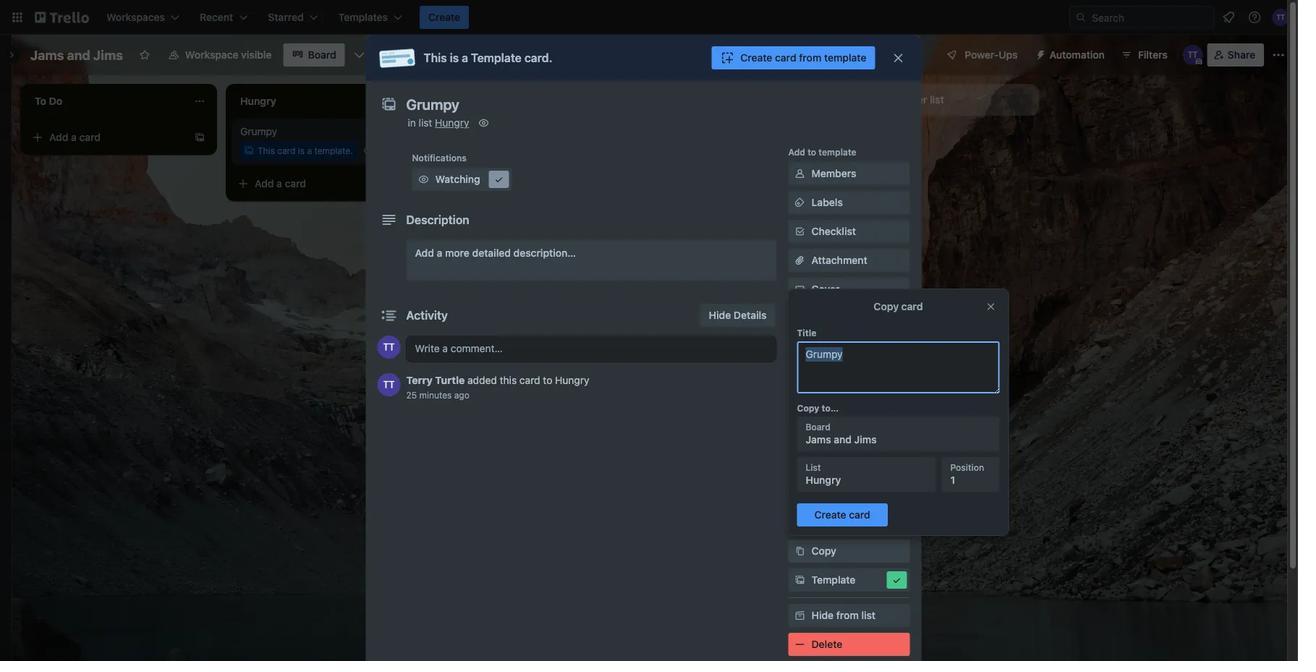 Task type: vqa. For each thing, say whether or not it's contained in the screenshot.
left the Color: orange, title: "Sales" element
no



Task type: describe. For each thing, give the bounding box(es) containing it.
copy card
[[874, 301, 923, 313]]

0 horizontal spatial ups
[[819, 350, 836, 360]]

checklist link
[[788, 220, 910, 243]]

from inside button
[[799, 52, 822, 64]]

copy to…
[[797, 403, 839, 413]]

custom
[[812, 312, 849, 324]]

labels link
[[788, 191, 910, 214]]

sm image for delete
[[793, 638, 807, 652]]

sm image for labels
[[793, 195, 807, 210]]

0 vertical spatial terry turtle (terryturtle) image
[[1272, 9, 1290, 26]]

0 notifications image
[[1220, 9, 1237, 26]]

good
[[852, 430, 878, 441]]

this card is a template.
[[258, 145, 353, 156]]

2 vertical spatial copy
[[812, 545, 836, 557]]

ago
[[454, 390, 469, 400]]

sm image for checklist
[[793, 224, 807, 239]]

share button
[[1208, 43, 1264, 67]]

1 horizontal spatial add a card button
[[232, 172, 394, 195]]

mark as good idea
[[812, 430, 901, 441]]

0 horizontal spatial is
[[298, 145, 305, 156]]

to…
[[822, 403, 839, 413]]

and inside the board name text field
[[67, 47, 90, 63]]

power-ups inside power-ups "button"
[[965, 49, 1018, 61]]

create button
[[420, 6, 469, 29]]

sm image for template
[[793, 573, 807, 588]]

terry
[[406, 375, 433, 386]]

search image
[[1075, 12, 1087, 23]]

position 1
[[951, 462, 984, 486]]

grumpy
[[240, 126, 277, 137]]

position
[[951, 462, 984, 473]]

create from template… image for add a card button to the middle
[[399, 178, 411, 190]]

description
[[406, 213, 469, 227]]

in
[[408, 117, 416, 129]]

this for this card is a template.
[[258, 145, 275, 156]]

1 vertical spatial list
[[419, 117, 432, 129]]

star or unstar board image
[[139, 49, 150, 61]]

Write a comment text field
[[406, 336, 777, 362]]

cover link
[[788, 278, 910, 301]]

Board name text field
[[23, 43, 130, 67]]

template button
[[788, 569, 910, 592]]

template inside button
[[812, 574, 856, 586]]

automation inside button
[[1050, 49, 1105, 61]]

checklist
[[812, 225, 856, 237]]

and inside board jams and jims
[[834, 434, 852, 446]]

2 vertical spatial hungry
[[806, 474, 841, 486]]

2 horizontal spatial add a card button
[[437, 126, 599, 149]]

hide from list
[[812, 610, 876, 622]]

create for create card from template
[[741, 52, 772, 64]]

jams inside the board name text field
[[30, 47, 64, 63]]

sm image for members
[[793, 166, 807, 181]]

sm image for hide from list
[[793, 609, 807, 623]]

workspace visible
[[185, 49, 272, 61]]

switch to… image
[[10, 10, 25, 25]]

another
[[890, 94, 927, 106]]

card.
[[525, 51, 553, 65]]

move
[[812, 516, 837, 528]]

primary element
[[0, 0, 1298, 35]]

sm image inside watching button
[[492, 172, 506, 187]]

board for board jams and jims
[[806, 422, 831, 432]]

list hungry
[[806, 462, 841, 486]]

25 minutes ago link
[[406, 390, 469, 400]]

hide for hide details
[[709, 309, 731, 321]]

copy link
[[788, 540, 910, 563]]

attachment button
[[788, 249, 910, 272]]

jams and jims
[[30, 47, 123, 63]]

delete link
[[788, 633, 910, 656]]

sm image for automation
[[1029, 43, 1050, 64]]

added
[[468, 375, 497, 386]]

1 vertical spatial from
[[836, 610, 859, 622]]

sm image inside template button
[[890, 573, 904, 588]]

hide details link
[[700, 304, 775, 327]]

share
[[1228, 49, 1256, 61]]

this is a template card.
[[424, 51, 553, 65]]

list
[[806, 462, 821, 473]]

workspace visible button
[[159, 43, 280, 67]]

list for hide from list
[[862, 610, 876, 622]]

0 horizontal spatial hungry
[[435, 117, 469, 129]]

members link
[[788, 162, 910, 185]]

visible
[[241, 49, 272, 61]]

copy for copy card
[[874, 301, 899, 313]]

board for board
[[308, 49, 336, 61]]

add button button
[[788, 453, 910, 476]]

idea
[[880, 430, 901, 441]]

mark
[[812, 430, 836, 441]]

add another list
[[868, 94, 944, 106]]

custom fields button
[[788, 311, 910, 326]]

watching button
[[412, 168, 512, 191]]

power- inside "add power-ups" link
[[833, 370, 867, 382]]



Task type: locate. For each thing, give the bounding box(es) containing it.
create from template… image left the grumpy
[[194, 132, 206, 143]]

template down the copy link
[[812, 574, 856, 586]]

hungry link
[[435, 117, 469, 129]]

Grumpy text field
[[797, 342, 1000, 394]]

sm image inside hide from list link
[[793, 609, 807, 623]]

1 horizontal spatial board
[[806, 422, 831, 432]]

create card from template button
[[712, 46, 875, 69]]

terry turtle (terryturtle) image
[[1183, 45, 1203, 65]]

notifications
[[412, 153, 467, 163]]

title
[[797, 328, 817, 338]]

power-ups button
[[936, 43, 1027, 67]]

1 horizontal spatial template
[[812, 574, 856, 586]]

0 horizontal spatial add a card
[[49, 131, 101, 143]]

ups down fields
[[867, 370, 886, 382]]

move link
[[788, 511, 910, 534]]

sm image left labels
[[793, 195, 807, 210]]

1 vertical spatial to
[[543, 375, 552, 386]]

hide from list link
[[788, 604, 910, 627]]

0 vertical spatial copy
[[874, 301, 899, 313]]

hungry down write a comment text box
[[555, 375, 589, 386]]

None text field
[[399, 91, 877, 117]]

create for create
[[428, 11, 460, 23]]

power- inside power-ups "button"
[[965, 49, 999, 61]]

0 vertical spatial this
[[424, 51, 447, 65]]

in list hungry
[[408, 117, 469, 129]]

0 vertical spatial hide
[[709, 309, 731, 321]]

sm image inside the members link
[[793, 166, 807, 181]]

fields
[[851, 312, 880, 324]]

power-
[[965, 49, 999, 61], [788, 350, 819, 360], [833, 370, 867, 382]]

sm image inside cover link
[[793, 282, 807, 297]]

0 vertical spatial is
[[450, 51, 459, 65]]

1 horizontal spatial is
[[450, 51, 459, 65]]

1 horizontal spatial automation
[[1050, 49, 1105, 61]]

automation button
[[1029, 43, 1114, 67]]

jims inside board jams and jims
[[854, 434, 877, 446]]

1 horizontal spatial and
[[834, 434, 852, 446]]

0 vertical spatial from
[[799, 52, 822, 64]]

jims inside the board name text field
[[93, 47, 123, 63]]

2 horizontal spatial list
[[930, 94, 944, 106]]

sm image for watching
[[416, 172, 431, 187]]

actions
[[788, 496, 821, 506]]

1 vertical spatial board
[[806, 422, 831, 432]]

cover
[[812, 283, 840, 295]]

0 vertical spatial jams
[[30, 47, 64, 63]]

sm image down notifications
[[416, 172, 431, 187]]

1 horizontal spatial power-
[[833, 370, 867, 382]]

create card from template
[[741, 52, 867, 64]]

25
[[406, 390, 417, 400]]

0 horizontal spatial power-ups
[[788, 350, 836, 360]]

sm image left hide from list
[[793, 609, 807, 623]]

this for this is a template card.
[[424, 51, 447, 65]]

sm image for copy
[[793, 544, 807, 559]]

0 vertical spatial hungry
[[435, 117, 469, 129]]

hungry
[[435, 117, 469, 129], [555, 375, 589, 386], [806, 474, 841, 486]]

sm image left checklist
[[793, 224, 807, 239]]

1 horizontal spatial from
[[836, 610, 859, 622]]

Search field
[[1087, 7, 1214, 28]]

add a card button
[[26, 126, 188, 149], [437, 126, 599, 149], [232, 172, 394, 195]]

template.
[[314, 145, 353, 156]]

hide up delete
[[812, 610, 834, 622]]

1 horizontal spatial to
[[808, 147, 816, 157]]

delete
[[812, 639, 843, 651]]

sm image inside the labels link
[[793, 195, 807, 210]]

0 vertical spatial list
[[930, 94, 944, 106]]

1 horizontal spatial hungry
[[555, 375, 589, 386]]

details
[[734, 309, 767, 321]]

1 horizontal spatial power-ups
[[965, 49, 1018, 61]]

to up members
[[808, 147, 816, 157]]

1 vertical spatial create
[[741, 52, 772, 64]]

ups up "add power-ups"
[[819, 350, 836, 360]]

add power-ups link
[[788, 365, 910, 388]]

power- up to…
[[833, 370, 867, 382]]

2 vertical spatial list
[[862, 610, 876, 622]]

workspace
[[185, 49, 238, 61]]

customize views image
[[352, 48, 367, 62]]

custom fields
[[812, 312, 880, 324]]

sm image inside checklist link
[[793, 224, 807, 239]]

template
[[471, 51, 522, 65], [812, 574, 856, 586]]

button
[[833, 458, 865, 470]]

activity
[[406, 309, 448, 322]]

create from template… image
[[194, 132, 206, 143], [399, 178, 411, 190]]

board left customize views "image"
[[308, 49, 336, 61]]

description…
[[514, 247, 576, 259]]

automation up mark
[[788, 407, 838, 418]]

2 vertical spatial terry turtle (terryturtle) image
[[377, 373, 401, 397]]

1 horizontal spatial this
[[424, 51, 447, 65]]

members
[[812, 168, 856, 179]]

0 horizontal spatial this
[[258, 145, 275, 156]]

this down create button
[[424, 51, 447, 65]]

hungry up notifications
[[435, 117, 469, 129]]

show menu image
[[1272, 48, 1286, 62]]

and
[[67, 47, 90, 63], [834, 434, 852, 446]]

sm image inside the automation button
[[1029, 43, 1050, 64]]

0 vertical spatial power-
[[965, 49, 999, 61]]

0 vertical spatial and
[[67, 47, 90, 63]]

1 vertical spatial and
[[834, 434, 852, 446]]

0 vertical spatial template
[[824, 52, 867, 64]]

board jams and jims
[[806, 422, 877, 446]]

board inside board jams and jims
[[806, 422, 831, 432]]

1 vertical spatial create from template… image
[[399, 178, 411, 190]]

sm image
[[477, 116, 491, 130], [793, 166, 807, 181], [492, 172, 506, 187], [793, 282, 807, 297], [793, 515, 807, 530], [793, 544, 807, 559], [793, 573, 807, 588], [793, 638, 807, 652]]

0 vertical spatial create
[[428, 11, 460, 23]]

0 horizontal spatial create from template… image
[[194, 132, 206, 143]]

list right in
[[419, 117, 432, 129]]

add a more detailed description… link
[[406, 240, 777, 281]]

to
[[808, 147, 816, 157], [543, 375, 552, 386]]

template left the card.
[[471, 51, 522, 65]]

automation down search image
[[1050, 49, 1105, 61]]

0 horizontal spatial template
[[471, 51, 522, 65]]

minutes
[[419, 390, 452, 400]]

0 vertical spatial jims
[[93, 47, 123, 63]]

1 horizontal spatial create from template… image
[[399, 178, 411, 190]]

add to template
[[788, 147, 857, 157]]

1 vertical spatial ups
[[819, 350, 836, 360]]

hungry down list
[[806, 474, 841, 486]]

sm image
[[1029, 43, 1050, 64], [416, 172, 431, 187], [793, 195, 807, 210], [793, 224, 807, 239], [890, 573, 904, 588], [793, 609, 807, 623]]

sm image for move
[[793, 515, 807, 530]]

0 vertical spatial board
[[308, 49, 336, 61]]

0 vertical spatial to
[[808, 147, 816, 157]]

sm image for cover
[[793, 282, 807, 297]]

is down create button
[[450, 51, 459, 65]]

as
[[838, 430, 849, 441]]

sm image inside the copy link
[[793, 544, 807, 559]]

1 horizontal spatial jims
[[854, 434, 877, 446]]

0 vertical spatial ups
[[999, 49, 1018, 61]]

sm image right power-ups "button"
[[1029, 43, 1050, 64]]

jims left star or unstar board "image"
[[93, 47, 123, 63]]

list inside button
[[930, 94, 944, 106]]

list
[[930, 94, 944, 106], [419, 117, 432, 129], [862, 610, 876, 622]]

add a card
[[49, 131, 101, 143], [460, 131, 512, 143], [255, 178, 306, 190]]

copy for copy to…
[[797, 403, 820, 413]]

ups inside "button"
[[999, 49, 1018, 61]]

0 horizontal spatial hide
[[709, 309, 731, 321]]

add
[[868, 94, 888, 106], [49, 131, 68, 143], [460, 131, 479, 143], [788, 147, 805, 157], [255, 178, 274, 190], [415, 247, 434, 259], [812, 370, 831, 382], [812, 458, 831, 470]]

1 vertical spatial copy
[[797, 403, 820, 413]]

template inside button
[[824, 52, 867, 64]]

sm image inside the delete "link"
[[793, 638, 807, 652]]

board down copy to…
[[806, 422, 831, 432]]

1 vertical spatial this
[[258, 145, 275, 156]]

1 vertical spatial template
[[812, 574, 856, 586]]

1 vertical spatial terry turtle (terryturtle) image
[[377, 336, 401, 359]]

1 horizontal spatial jams
[[806, 434, 831, 446]]

1 vertical spatial automation
[[788, 407, 838, 418]]

this
[[500, 375, 517, 386]]

0 horizontal spatial to
[[543, 375, 552, 386]]

create from template… image for the left add a card button
[[194, 132, 206, 143]]

0 horizontal spatial from
[[799, 52, 822, 64]]

2 vertical spatial ups
[[867, 370, 886, 382]]

sm image down the copy link
[[890, 573, 904, 588]]

0 horizontal spatial create
[[428, 11, 460, 23]]

None submit
[[797, 504, 888, 527]]

1 horizontal spatial hide
[[812, 610, 834, 622]]

power-ups
[[965, 49, 1018, 61], [788, 350, 836, 360]]

1 vertical spatial is
[[298, 145, 305, 156]]

1 vertical spatial jims
[[854, 434, 877, 446]]

create from template… image up description
[[399, 178, 411, 190]]

1 vertical spatial power-
[[788, 350, 819, 360]]

filters
[[1138, 49, 1168, 61]]

0 vertical spatial automation
[[1050, 49, 1105, 61]]

0 vertical spatial create from template… image
[[194, 132, 206, 143]]

hide for hide from list
[[812, 610, 834, 622]]

copy
[[874, 301, 899, 313], [797, 403, 820, 413], [812, 545, 836, 557]]

card inside terry turtle added this card to hungry 25 minutes ago
[[520, 375, 540, 386]]

power-ups down title
[[788, 350, 836, 360]]

1 vertical spatial hide
[[812, 610, 834, 622]]

2 horizontal spatial add a card
[[460, 131, 512, 143]]

1
[[951, 474, 955, 486]]

from
[[799, 52, 822, 64], [836, 610, 859, 622]]

2 vertical spatial power-
[[833, 370, 867, 382]]

more
[[445, 247, 470, 259]]

0 horizontal spatial jims
[[93, 47, 123, 63]]

hungry inside terry turtle added this card to hungry 25 minutes ago
[[555, 375, 589, 386]]

1 horizontal spatial ups
[[867, 370, 886, 382]]

0 horizontal spatial list
[[419, 117, 432, 129]]

0 horizontal spatial power-
[[788, 350, 819, 360]]

sm image inside move link
[[793, 515, 807, 530]]

terry turtle (terryturtle) image
[[1272, 9, 1290, 26], [377, 336, 401, 359], [377, 373, 401, 397]]

is down 'grumpy' link
[[298, 145, 305, 156]]

create inside primary element
[[428, 11, 460, 23]]

filters button
[[1116, 43, 1172, 67]]

0 vertical spatial template
[[471, 51, 522, 65]]

add another list button
[[842, 84, 1039, 116]]

board link
[[283, 43, 345, 67]]

1 horizontal spatial create
[[741, 52, 772, 64]]

1 vertical spatial template
[[819, 147, 857, 157]]

1 horizontal spatial add a card
[[255, 178, 306, 190]]

0 vertical spatial power-ups
[[965, 49, 1018, 61]]

open information menu image
[[1248, 10, 1262, 25]]

power-ups up add another list button on the right
[[965, 49, 1018, 61]]

2 horizontal spatial power-
[[965, 49, 999, 61]]

2 horizontal spatial hungry
[[806, 474, 841, 486]]

this
[[424, 51, 447, 65], [258, 145, 275, 156]]

add a more detailed description…
[[415, 247, 576, 259]]

terry turtle added this card to hungry 25 minutes ago
[[406, 375, 589, 400]]

0 horizontal spatial board
[[308, 49, 336, 61]]

to inside terry turtle added this card to hungry 25 minutes ago
[[543, 375, 552, 386]]

power- up add another list button on the right
[[965, 49, 999, 61]]

power- down title
[[788, 350, 819, 360]]

attachment
[[812, 254, 868, 266]]

labels
[[812, 196, 843, 208]]

ups left the automation button
[[999, 49, 1018, 61]]

sm image inside watching button
[[416, 172, 431, 187]]

to right this
[[543, 375, 552, 386]]

grumpy link
[[240, 124, 408, 139]]

card
[[775, 52, 796, 64], [79, 131, 101, 143], [490, 131, 512, 143], [277, 145, 296, 156], [285, 178, 306, 190], [901, 301, 923, 313], [520, 375, 540, 386]]

jims
[[93, 47, 123, 63], [854, 434, 877, 446]]

list for add another list
[[930, 94, 944, 106]]

detailed
[[472, 247, 511, 259]]

0 horizontal spatial jams
[[30, 47, 64, 63]]

turtle
[[435, 375, 465, 386]]

sm image inside template button
[[793, 573, 807, 588]]

jams
[[30, 47, 64, 63], [806, 434, 831, 446]]

jims right as
[[854, 434, 877, 446]]

hide left details
[[709, 309, 731, 321]]

add button
[[812, 458, 865, 470]]

list up the delete "link" at the bottom of the page
[[862, 610, 876, 622]]

this down the grumpy
[[258, 145, 275, 156]]

jams inside board jams and jims
[[806, 434, 831, 446]]

0 horizontal spatial and
[[67, 47, 90, 63]]

watching
[[435, 173, 480, 185]]

hide details
[[709, 309, 767, 321]]

0 horizontal spatial add a card button
[[26, 126, 188, 149]]

automation
[[1050, 49, 1105, 61], [788, 407, 838, 418]]

0 horizontal spatial automation
[[788, 407, 838, 418]]

mark as good idea button
[[788, 424, 910, 447]]

ups
[[999, 49, 1018, 61], [819, 350, 836, 360], [867, 370, 886, 382]]

hide
[[709, 309, 731, 321], [812, 610, 834, 622]]

1 vertical spatial power-ups
[[788, 350, 836, 360]]

2 horizontal spatial ups
[[999, 49, 1018, 61]]

add power-ups
[[812, 370, 886, 382]]

board
[[308, 49, 336, 61], [806, 422, 831, 432]]

1 vertical spatial jams
[[806, 434, 831, 446]]

list right another
[[930, 94, 944, 106]]

1 vertical spatial hungry
[[555, 375, 589, 386]]

1 horizontal spatial list
[[862, 610, 876, 622]]



